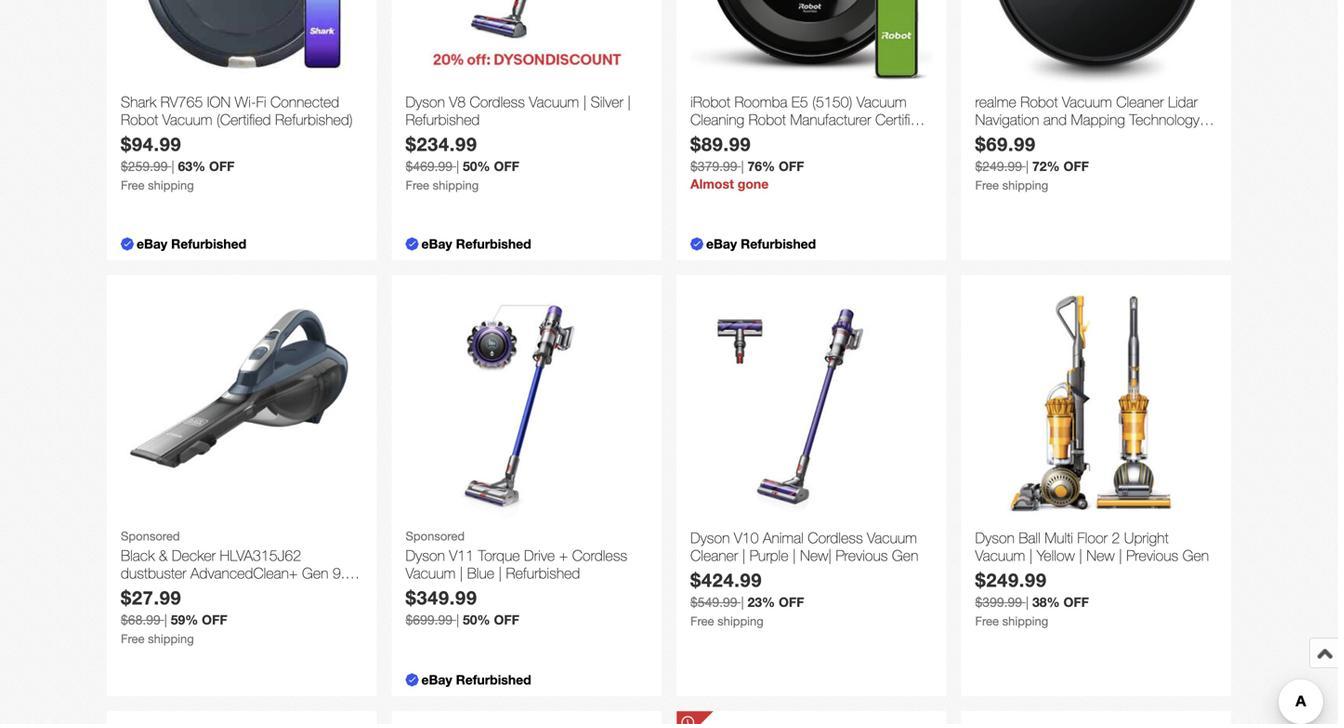 Task type: describe. For each thing, give the bounding box(es) containing it.
realme
[[976, 93, 1017, 111]]

shipping inside the dyson ball multi floor 2 upright vacuum | yellow | new | previous gen $249.99 $399.99 | 38% off free shipping
[[1003, 614, 1049, 629]]

shark
[[121, 93, 156, 111]]

38%
[[1033, 595, 1060, 610]]

$68.99
[[121, 612, 161, 628]]

dyson ball multi floor 2 upright vacuum | yellow | new | previous gen link
[[976, 529, 1218, 569]]

dyson v10 animal cordless vacuum cleaner | purple | new| previous gen link
[[691, 529, 933, 569]]

+
[[559, 547, 568, 564]]

$249.99 inside the dyson ball multi floor 2 upright vacuum | yellow | new | previous gen $249.99 $399.99 | 38% off free shipping
[[976, 569, 1047, 591]]

rv765
[[161, 93, 203, 111]]

connected
[[270, 93, 339, 111]]

ebay down $699.99
[[422, 672, 452, 687]]

dyson for yellow
[[976, 529, 1015, 547]]

(5150)
[[813, 93, 853, 111]]

ball
[[1019, 529, 1041, 547]]

multi
[[1045, 529, 1074, 547]]

ebay for $94.99
[[137, 236, 168, 251]]

cleaning
[[691, 111, 745, 128]]

59%
[[171, 612, 198, 628]]

cordless inside dyson v8 cordless vacuum | silver | refurbished $234.99 $469.99 | 50% off free shipping
[[470, 93, 525, 111]]

shipping inside dyson v8 cordless vacuum | silver | refurbished $234.99 $469.99 | 50% off free shipping
[[433, 178, 479, 193]]

brand
[[976, 129, 1012, 146]]

robot for refurbished)
[[121, 111, 158, 128]]

free inside dyson v10 animal cordless vacuum cleaner | purple | new| previous gen $424.99 $549.99 | 23% off free shipping
[[691, 614, 714, 629]]

dyson for $234.99
[[406, 93, 445, 111]]

$379.99
[[691, 159, 738, 174]]

| right silver
[[628, 93, 631, 111]]

gen inside the dyson ball multi floor 2 upright vacuum | yellow | new | previous gen $249.99 $399.99 | 38% off free shipping
[[1183, 547, 1209, 564]]

50% inside 'sponsored dyson v11 torque drive + cordless vacuum | blue | refurbished $349.99 $699.99 | 50% off'
[[463, 612, 490, 628]]

$69.99
[[976, 133, 1036, 155]]

certified
[[876, 111, 926, 128]]

sponsored dyson v11 torque drive + cordless vacuum | blue | refurbished $349.99 $699.99 | 50% off
[[406, 529, 628, 628]]

new|
[[800, 547, 832, 564]]

$27.99 $68.99 | 59% off free shipping
[[121, 587, 227, 646]]

ebay refurbished for $94.99
[[137, 236, 247, 251]]

gone
[[738, 176, 769, 192]]

dyson inside 'sponsored dyson v11 torque drive + cordless vacuum | blue | refurbished $349.99 $699.99 | 50% off'
[[406, 547, 445, 564]]

$399.99
[[976, 595, 1023, 610]]

off inside the dyson ball multi floor 2 upright vacuum | yellow | new | previous gen $249.99 $399.99 | 38% off free shipping
[[1064, 595, 1089, 610]]

blue
[[467, 564, 495, 582]]

v8
[[449, 93, 466, 111]]

previous inside the dyson ball multi floor 2 upright vacuum | yellow | new | previous gen $249.99 $399.99 | 38% off free shipping
[[1127, 547, 1179, 564]]

dyson v8 cordless vacuum | silver | refurbished link
[[406, 93, 648, 133]]

| down v10 at the bottom of page
[[742, 547, 746, 564]]

gen inside sponsored black & decker hlva315j62 dustbuster advancedclean+ gen 9.5 hand vacuum new
[[302, 564, 329, 582]]

off inside $27.99 $68.99 | 59% off free shipping
[[202, 612, 227, 628]]

vacuum inside irobot roomba e5 (5150) vacuum cleaning robot manufacturer certified refurbished
[[857, 93, 907, 111]]

v10
[[734, 529, 759, 547]]

irobot
[[691, 93, 731, 111]]

ebay for $234.99
[[422, 236, 452, 251]]

| left 23%
[[741, 595, 744, 610]]

refurbished inside irobot roomba e5 (5150) vacuum cleaning robot manufacturer certified refurbished
[[691, 129, 765, 146]]

mapping
[[1071, 111, 1126, 128]]

ebay refurbished down $699.99
[[422, 672, 531, 687]]

dyson v10 animal cordless vacuum cleaner | purple | new| previous gen $424.99 $549.99 | 23% off free shipping
[[691, 529, 919, 629]]

new for upright
[[1087, 547, 1115, 564]]

refurbished inside 'sponsored dyson v11 torque drive + cordless vacuum | blue | refurbished $349.99 $699.99 | 50% off'
[[506, 564, 580, 582]]

refurbished inside dyson v8 cordless vacuum | silver | refurbished $234.99 $469.99 | 50% off free shipping
[[406, 111, 480, 128]]

| down ball
[[1030, 547, 1033, 564]]

advancedclean+
[[191, 564, 298, 582]]

| inside the shark rv765 ion wi-fi connected robot vacuum (certified refurbished) $94.99 $259.99 | 63% off free shipping
[[171, 159, 174, 174]]

$69.99 $249.99 | 72% off free shipping
[[976, 133, 1089, 193]]

fi
[[256, 93, 266, 111]]

manufacturer
[[790, 111, 871, 128]]

ebay refurbished for $234.99
[[422, 236, 531, 251]]

$89.99 $379.99 | 76% off almost gone
[[691, 133, 804, 192]]

vacuum inside sponsored black & decker hlva315j62 dustbuster advancedclean+ gen 9.5 hand vacuum new
[[158, 582, 208, 600]]

almost
[[691, 176, 734, 192]]

black
[[121, 547, 155, 564]]

navigation
[[976, 111, 1040, 128]]

free inside $69.99 $249.99 | 72% off free shipping
[[976, 178, 999, 193]]

wi-
[[235, 93, 256, 111]]

hlva315j62
[[220, 547, 301, 564]]

ion
[[207, 93, 231, 111]]

torque
[[478, 547, 520, 564]]

| inside the $89.99 $379.99 | 76% off almost gone
[[741, 159, 744, 174]]

realme robot vacuum cleaner lidar navigation and mapping technology brand new
[[976, 93, 1200, 146]]

63%
[[178, 159, 205, 174]]

dyson for |
[[691, 529, 730, 547]]

animal
[[763, 529, 804, 547]]

black & decker hlva315j62 dustbuster advancedclean+ gen 9.5 hand vacuum new link
[[121, 547, 363, 600]]

| down $234.99
[[456, 159, 459, 174]]

realme robot vacuum cleaner lidar navigation and mapping technology brand new link
[[976, 93, 1218, 146]]

| down the $349.99
[[456, 612, 459, 628]]

$89.99
[[691, 133, 751, 155]]

shark rv765 ion wi-fi connected robot vacuum (certified refurbished) $94.99 $259.99 | 63% off free shipping
[[121, 93, 353, 193]]

off inside the shark rv765 ion wi-fi connected robot vacuum (certified refurbished) $94.99 $259.99 | 63% off free shipping
[[209, 159, 235, 174]]

robot inside realme robot vacuum cleaner lidar navigation and mapping technology brand new
[[1021, 93, 1058, 111]]



Task type: locate. For each thing, give the bounding box(es) containing it.
| down 2 at the bottom right
[[1119, 547, 1123, 564]]

$699.99
[[406, 612, 453, 628]]

vacuum inside the shark rv765 ion wi-fi connected robot vacuum (certified refurbished) $94.99 $259.99 | 63% off free shipping
[[162, 111, 212, 128]]

$249.99 down $69.99
[[976, 159, 1023, 174]]

$94.99
[[121, 133, 182, 155]]

dustbuster
[[121, 564, 186, 582]]

$249.99 inside $69.99 $249.99 | 72% off free shipping
[[976, 159, 1023, 174]]

1 horizontal spatial previous
[[1127, 547, 1179, 564]]

off right 23%
[[779, 595, 804, 610]]

irobot roomba e5 (5150) vacuum cleaning robot manufacturer certified refurbished link
[[691, 93, 933, 146]]

off down blue at the left of the page
[[494, 612, 520, 628]]

cordless
[[470, 93, 525, 111], [808, 529, 863, 547], [572, 547, 628, 564]]

previous down upright
[[1127, 547, 1179, 564]]

robot down 'roomba'
[[749, 111, 786, 128]]

0 vertical spatial new
[[1016, 129, 1045, 146]]

new inside realme robot vacuum cleaner lidar navigation and mapping technology brand new
[[1016, 129, 1045, 146]]

technology
[[1130, 111, 1200, 128]]

new inside sponsored black & decker hlva315j62 dustbuster advancedclean+ gen 9.5 hand vacuum new
[[212, 582, 241, 600]]

free inside the dyson ball multi floor 2 upright vacuum | yellow | new | previous gen $249.99 $399.99 | 38% off free shipping
[[976, 614, 999, 629]]

1 vertical spatial $249.99
[[976, 569, 1047, 591]]

1 $249.99 from the top
[[976, 159, 1023, 174]]

shipping down '38%'
[[1003, 614, 1049, 629]]

decker
[[172, 547, 216, 564]]

dyson left v11
[[406, 547, 445, 564]]

vacuum inside the dyson ball multi floor 2 upright vacuum | yellow | new | previous gen $249.99 $399.99 | 38% off free shipping
[[976, 547, 1026, 564]]

sponsored for $349.99
[[406, 529, 465, 543]]

| left 63%
[[171, 159, 174, 174]]

robot inside irobot roomba e5 (5150) vacuum cleaning robot manufacturer certified refurbished
[[749, 111, 786, 128]]

72%
[[1033, 159, 1060, 174]]

0 horizontal spatial previous
[[836, 547, 888, 564]]

purple
[[750, 547, 789, 564]]

ebay down $259.99
[[137, 236, 168, 251]]

cordless inside 'sponsored dyson v11 torque drive + cordless vacuum | blue | refurbished $349.99 $699.99 | 50% off'
[[572, 547, 628, 564]]

| left '38%'
[[1026, 595, 1029, 610]]

free inside the shark rv765 ion wi-fi connected robot vacuum (certified refurbished) $94.99 $259.99 | 63% off free shipping
[[121, 178, 145, 193]]

1 horizontal spatial robot
[[749, 111, 786, 128]]

shipping down 59%
[[148, 632, 194, 646]]

v11
[[449, 547, 474, 564]]

off down dyson v8 cordless vacuum | silver | refurbished link
[[494, 159, 520, 174]]

ebay refurbished down $469.99
[[422, 236, 531, 251]]

vacuum inside 'sponsored dyson v11 torque drive + cordless vacuum | blue | refurbished $349.99 $699.99 | 50% off'
[[406, 564, 456, 582]]

1 horizontal spatial cleaner
[[1117, 93, 1164, 111]]

dyson inside dyson v10 animal cordless vacuum cleaner | purple | new| previous gen $424.99 $549.99 | 23% off free shipping
[[691, 529, 730, 547]]

free down $69.99
[[976, 178, 999, 193]]

dyson inside dyson v8 cordless vacuum | silver | refurbished $234.99 $469.99 | 50% off free shipping
[[406, 93, 445, 111]]

previous inside dyson v10 animal cordless vacuum cleaner | purple | new| previous gen $424.99 $549.99 | 23% off free shipping
[[836, 547, 888, 564]]

| down v11
[[460, 564, 463, 582]]

ebay
[[137, 236, 168, 251], [422, 236, 452, 251], [706, 236, 737, 251], [422, 672, 452, 687]]

2 previous from the left
[[1127, 547, 1179, 564]]

gen inside dyson v10 animal cordless vacuum cleaner | purple | new| previous gen $424.99 $549.99 | 23% off free shipping
[[892, 547, 919, 564]]

1 horizontal spatial cordless
[[572, 547, 628, 564]]

previous
[[836, 547, 888, 564], [1127, 547, 1179, 564]]

$349.99
[[406, 587, 478, 609]]

off inside dyson v8 cordless vacuum | silver | refurbished $234.99 $469.99 | 50% off free shipping
[[494, 159, 520, 174]]

ebay for $89.99
[[706, 236, 737, 251]]

0 vertical spatial $249.99
[[976, 159, 1023, 174]]

ebay refurbished down gone
[[706, 236, 816, 251]]

| left 72%
[[1026, 159, 1029, 174]]

free down $469.99
[[406, 178, 429, 193]]

shipping inside $27.99 $68.99 | 59% off free shipping
[[148, 632, 194, 646]]

0 horizontal spatial robot
[[121, 111, 158, 128]]

vacuum inside realme robot vacuum cleaner lidar navigation and mapping technology brand new
[[1062, 93, 1112, 111]]

off inside $69.99 $249.99 | 72% off free shipping
[[1064, 159, 1089, 174]]

shipping inside the shark rv765 ion wi-fi connected robot vacuum (certified refurbished) $94.99 $259.99 | 63% off free shipping
[[148, 178, 194, 193]]

cleaner up technology
[[1117, 93, 1164, 111]]

2
[[1112, 529, 1120, 547]]

cordless inside dyson v10 animal cordless vacuum cleaner | purple | new| previous gen $424.99 $549.99 | 23% off free shipping
[[808, 529, 863, 547]]

sponsored up v11
[[406, 529, 465, 543]]

shipping inside $69.99 $249.99 | 72% off free shipping
[[1003, 178, 1049, 193]]

1 horizontal spatial gen
[[892, 547, 919, 564]]

off inside dyson v10 animal cordless vacuum cleaner | purple | new| previous gen $424.99 $549.99 | 23% off free shipping
[[779, 595, 804, 610]]

shipping down 72%
[[1003, 178, 1049, 193]]

$469.99
[[406, 159, 453, 174]]

dyson inside the dyson ball multi floor 2 upright vacuum | yellow | new | previous gen $249.99 $399.99 | 38% off free shipping
[[976, 529, 1015, 547]]

new for navigation
[[1016, 129, 1045, 146]]

$27.99
[[121, 587, 182, 609]]

yellow
[[1037, 547, 1075, 564]]

|
[[583, 93, 587, 111], [628, 93, 631, 111], [171, 159, 174, 174], [456, 159, 459, 174], [741, 159, 744, 174], [1026, 159, 1029, 174], [742, 547, 746, 564], [793, 547, 796, 564], [1030, 547, 1033, 564], [1079, 547, 1083, 564], [1119, 547, 1123, 564], [460, 564, 463, 582], [499, 564, 502, 582], [741, 595, 744, 610], [1026, 595, 1029, 610], [164, 612, 167, 628], [456, 612, 459, 628]]

floor
[[1078, 529, 1108, 547]]

vacuum
[[529, 93, 579, 111], [857, 93, 907, 111], [1062, 93, 1112, 111], [162, 111, 212, 128], [867, 529, 917, 547], [976, 547, 1026, 564], [406, 564, 456, 582], [158, 582, 208, 600]]

robot inside the shark rv765 ion wi-fi connected robot vacuum (certified refurbished) $94.99 $259.99 | 63% off free shipping
[[121, 111, 158, 128]]

ebay refurbished down 63%
[[137, 236, 247, 251]]

1 sponsored from the left
[[121, 529, 180, 543]]

| left 76%
[[741, 159, 744, 174]]

free down $259.99
[[121, 178, 145, 193]]

shipping down 63%
[[148, 178, 194, 193]]

2 horizontal spatial cordless
[[808, 529, 863, 547]]

new down advancedclean+
[[212, 582, 241, 600]]

cleaner
[[1117, 93, 1164, 111], [691, 547, 738, 564]]

hand
[[121, 582, 154, 600]]

sponsored black & decker hlva315j62 dustbuster advancedclean+ gen 9.5 hand vacuum new
[[121, 529, 353, 600]]

$549.99
[[691, 595, 738, 610]]

dyson left v8
[[406, 93, 445, 111]]

off right 63%
[[209, 159, 235, 174]]

1 vertical spatial cleaner
[[691, 547, 738, 564]]

free down the $399.99
[[976, 614, 999, 629]]

free inside dyson v8 cordless vacuum | silver | refurbished $234.99 $469.99 | 50% off free shipping
[[406, 178, 429, 193]]

dyson ball multi floor 2 upright vacuum | yellow | new | previous gen $249.99 $399.99 | 38% off free shipping
[[976, 529, 1209, 629]]

free down $68.99 on the left
[[121, 632, 145, 646]]

gen
[[892, 547, 919, 564], [1183, 547, 1209, 564], [302, 564, 329, 582]]

sponsored inside sponsored black & decker hlva315j62 dustbuster advancedclean+ gen 9.5 hand vacuum new
[[121, 529, 180, 543]]

off right 59%
[[202, 612, 227, 628]]

off right 76%
[[779, 159, 804, 174]]

previous right 'new|'
[[836, 547, 888, 564]]

cordless right v8
[[470, 93, 525, 111]]

1 horizontal spatial new
[[1016, 129, 1045, 146]]

ebay refurbished for $89.99
[[706, 236, 816, 251]]

0 horizontal spatial new
[[212, 582, 241, 600]]

| left 59%
[[164, 612, 167, 628]]

| inside $27.99 $68.99 | 59% off free shipping
[[164, 612, 167, 628]]

$234.99
[[406, 133, 478, 155]]

new inside the dyson ball multi floor 2 upright vacuum | yellow | new | previous gen $249.99 $399.99 | 38% off free shipping
[[1087, 547, 1115, 564]]

roomba
[[735, 93, 788, 111]]

new down navigation
[[1016, 129, 1045, 146]]

0 horizontal spatial cleaner
[[691, 547, 738, 564]]

e5
[[792, 93, 808, 111]]

1 previous from the left
[[836, 547, 888, 564]]

50% down $234.99
[[463, 159, 490, 174]]

sponsored up black
[[121, 529, 180, 543]]

refurbished
[[406, 111, 480, 128], [691, 129, 765, 146], [171, 236, 247, 251], [456, 236, 531, 251], [741, 236, 816, 251], [506, 564, 580, 582], [456, 672, 531, 687]]

0 horizontal spatial gen
[[302, 564, 329, 582]]

2 50% from the top
[[463, 612, 490, 628]]

cordless right +
[[572, 547, 628, 564]]

robot down shark
[[121, 111, 158, 128]]

and
[[1044, 111, 1067, 128]]

| left silver
[[583, 93, 587, 111]]

off
[[209, 159, 235, 174], [494, 159, 520, 174], [779, 159, 804, 174], [1064, 159, 1089, 174], [779, 595, 804, 610], [1064, 595, 1089, 610], [202, 612, 227, 628], [494, 612, 520, 628]]

free down '$549.99'
[[691, 614, 714, 629]]

sponsored for $27.99
[[121, 529, 180, 543]]

robot up and
[[1021, 93, 1058, 111]]

refurbished)
[[275, 111, 353, 128]]

cleaner inside dyson v10 animal cordless vacuum cleaner | purple | new| previous gen $424.99 $549.99 | 23% off free shipping
[[691, 547, 738, 564]]

ebay refurbished
[[137, 236, 247, 251], [422, 236, 531, 251], [706, 236, 816, 251], [422, 672, 531, 687]]

$249.99 up the $399.99
[[976, 569, 1047, 591]]

new
[[1016, 129, 1045, 146], [1087, 547, 1115, 564], [212, 582, 241, 600]]

ebay down $469.99
[[422, 236, 452, 251]]

76%
[[748, 159, 775, 174]]

shipping down $469.99
[[433, 178, 479, 193]]

50%
[[463, 159, 490, 174], [463, 612, 490, 628]]

sponsored
[[121, 529, 180, 543], [406, 529, 465, 543]]

irobot roomba e5 (5150) vacuum cleaning robot manufacturer certified refurbished
[[691, 93, 926, 146]]

0 horizontal spatial sponsored
[[121, 529, 180, 543]]

9.5
[[333, 564, 353, 582]]

(certified
[[217, 111, 271, 128]]

$249.99
[[976, 159, 1023, 174], [976, 569, 1047, 591]]

0 vertical spatial cleaner
[[1117, 93, 1164, 111]]

new down floor
[[1087, 547, 1115, 564]]

upright
[[1125, 529, 1169, 547]]

2 horizontal spatial new
[[1087, 547, 1115, 564]]

1 50% from the top
[[463, 159, 490, 174]]

shipping inside dyson v10 animal cordless vacuum cleaner | purple | new| previous gen $424.99 $549.99 | 23% off free shipping
[[718, 614, 764, 629]]

dyson left ball
[[976, 529, 1015, 547]]

dyson v11 torque drive + cordless vacuum | blue | refurbished link
[[406, 547, 648, 587]]

dyson v8 cordless vacuum | silver | refurbished $234.99 $469.99 | 50% off free shipping
[[406, 93, 631, 193]]

2 sponsored from the left
[[406, 529, 465, 543]]

robot for refurbished
[[749, 111, 786, 128]]

1 vertical spatial new
[[1087, 547, 1115, 564]]

| down torque at the bottom left
[[499, 564, 502, 582]]

shipping
[[148, 178, 194, 193], [433, 178, 479, 193], [1003, 178, 1049, 193], [718, 614, 764, 629], [1003, 614, 1049, 629], [148, 632, 194, 646]]

off right 72%
[[1064, 159, 1089, 174]]

cleaner up $424.99
[[691, 547, 738, 564]]

ebay down almost
[[706, 236, 737, 251]]

shark rv765 ion wi-fi connected robot vacuum (certified refurbished) link
[[121, 93, 363, 133]]

silver
[[591, 93, 624, 111]]

$259.99
[[121, 159, 168, 174]]

cleaner inside realme robot vacuum cleaner lidar navigation and mapping technology brand new
[[1117, 93, 1164, 111]]

1 horizontal spatial sponsored
[[406, 529, 465, 543]]

free
[[121, 178, 145, 193], [406, 178, 429, 193], [976, 178, 999, 193], [691, 614, 714, 629], [976, 614, 999, 629], [121, 632, 145, 646]]

lidar
[[1168, 93, 1198, 111]]

cordless up 'new|'
[[808, 529, 863, 547]]

23%
[[748, 595, 775, 610]]

vacuum inside dyson v10 animal cordless vacuum cleaner | purple | new| previous gen $424.99 $549.99 | 23% off free shipping
[[867, 529, 917, 547]]

2 horizontal spatial robot
[[1021, 93, 1058, 111]]

| down floor
[[1079, 547, 1083, 564]]

0 vertical spatial 50%
[[463, 159, 490, 174]]

off inside the $89.99 $379.99 | 76% off almost gone
[[779, 159, 804, 174]]

dyson left v10 at the bottom of page
[[691, 529, 730, 547]]

shipping down 23%
[[718, 614, 764, 629]]

2 horizontal spatial gen
[[1183, 547, 1209, 564]]

0 horizontal spatial cordless
[[470, 93, 525, 111]]

| inside $69.99 $249.99 | 72% off free shipping
[[1026, 159, 1029, 174]]

2 $249.99 from the top
[[976, 569, 1047, 591]]

sponsored inside 'sponsored dyson v11 torque drive + cordless vacuum | blue | refurbished $349.99 $699.99 | 50% off'
[[406, 529, 465, 543]]

$424.99
[[691, 569, 762, 591]]

off right '38%'
[[1064, 595, 1089, 610]]

2 vertical spatial new
[[212, 582, 241, 600]]

50% inside dyson v8 cordless vacuum | silver | refurbished $234.99 $469.99 | 50% off free shipping
[[463, 159, 490, 174]]

1 vertical spatial 50%
[[463, 612, 490, 628]]

&
[[159, 547, 168, 564]]

drive
[[524, 547, 555, 564]]

free inside $27.99 $68.99 | 59% off free shipping
[[121, 632, 145, 646]]

off inside 'sponsored dyson v11 torque drive + cordless vacuum | blue | refurbished $349.99 $699.99 | 50% off'
[[494, 612, 520, 628]]

dyson
[[406, 93, 445, 111], [691, 529, 730, 547], [976, 529, 1015, 547], [406, 547, 445, 564]]

50% down the $349.99
[[463, 612, 490, 628]]

vacuum inside dyson v8 cordless vacuum | silver | refurbished $234.99 $469.99 | 50% off free shipping
[[529, 93, 579, 111]]

| down "animal"
[[793, 547, 796, 564]]



Task type: vqa. For each thing, say whether or not it's contained in the screenshot.
Refurbished)
yes



